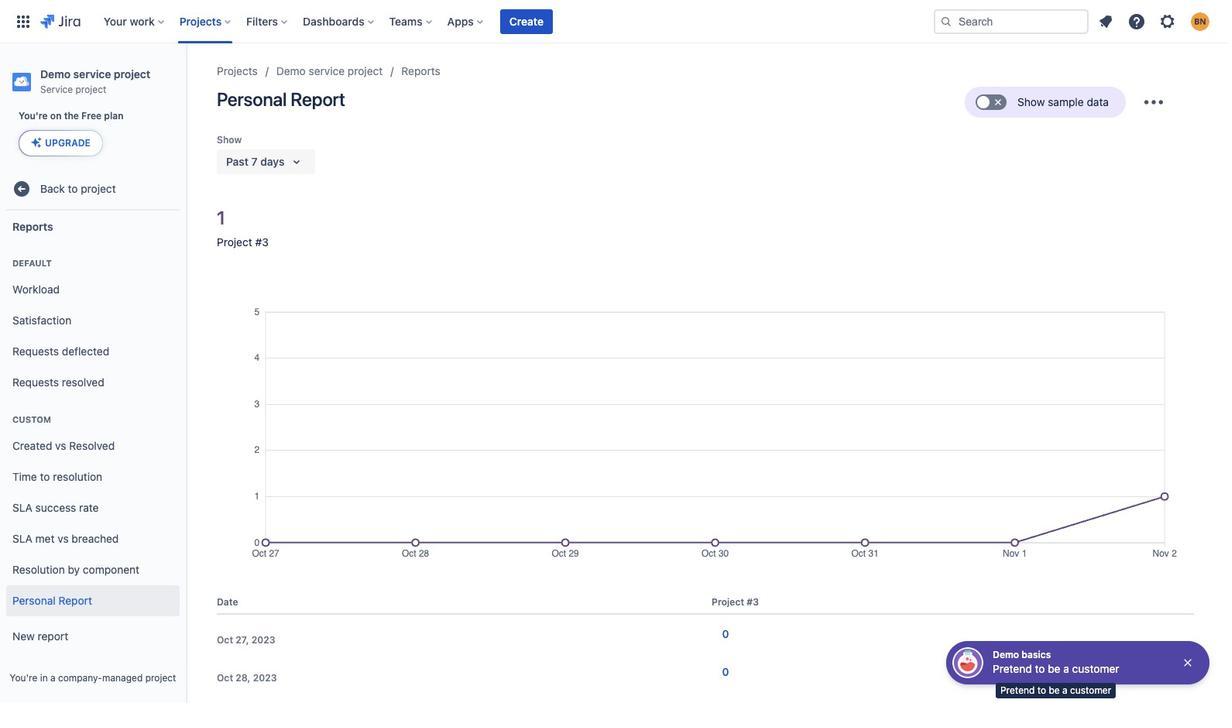 Task type: locate. For each thing, give the bounding box(es) containing it.
be inside tooltip
[[1049, 685, 1060, 696]]

0 vertical spatial personal
[[217, 88, 287, 110]]

project up free
[[76, 84, 106, 95]]

projects inside "dropdown button"
[[180, 14, 222, 28]]

new report link
[[6, 621, 180, 652]]

to inside group
[[40, 470, 50, 483]]

0 vertical spatial 0
[[722, 627, 729, 640]]

1 0 button from the top
[[712, 621, 740, 646]]

28,
[[236, 672, 251, 684]]

project for demo service project
[[348, 64, 383, 77]]

show for show
[[217, 134, 242, 146]]

sla left met
[[12, 532, 32, 545]]

0 vertical spatial show
[[1018, 95, 1045, 108]]

0 vertical spatial #3
[[255, 236, 269, 249]]

0 vertical spatial report
[[291, 88, 345, 110]]

sla down time
[[12, 501, 32, 514]]

time
[[12, 470, 37, 483]]

personal report
[[217, 88, 345, 110], [12, 594, 92, 607]]

sla success rate link
[[6, 493, 180, 524]]

1 vertical spatial #3
[[747, 596, 759, 608]]

projects for projects "dropdown button"
[[180, 14, 222, 28]]

work
[[130, 14, 155, 28]]

banner
[[0, 0, 1229, 43]]

2 0 button from the top
[[712, 659, 740, 684]]

requests down satisfaction
[[12, 344, 59, 358]]

0 button for oct 28, 2023
[[712, 659, 740, 684]]

report down demo service project "link"
[[291, 88, 345, 110]]

2 sla from the top
[[12, 532, 32, 545]]

2023
[[252, 634, 276, 646], [253, 672, 277, 684]]

created
[[12, 439, 52, 452]]

oct for oct 27, 2023
[[217, 634, 233, 646]]

2023 right "27,"
[[252, 634, 276, 646]]

report
[[38, 630, 68, 643]]

to for pretend
[[1038, 685, 1047, 696]]

to inside tooltip
[[1038, 685, 1047, 696]]

1 vertical spatial report
[[58, 594, 92, 607]]

0 horizontal spatial personal report
[[12, 594, 92, 607]]

2023 right 28,
[[253, 672, 277, 684]]

1 vertical spatial personal report
[[12, 594, 92, 607]]

to down demo basics pretend to be a customer on the bottom
[[1038, 685, 1047, 696]]

your work button
[[99, 9, 170, 34]]

0 for oct 28, 2023
[[722, 665, 729, 678]]

you're left on
[[19, 110, 48, 122]]

sla for sla met vs breached
[[12, 532, 32, 545]]

demo service project
[[276, 64, 383, 77]]

help image
[[1128, 12, 1147, 31]]

1 vertical spatial requests
[[12, 375, 59, 389]]

search image
[[940, 15, 953, 28]]

0 horizontal spatial report
[[58, 594, 92, 607]]

demo left "basics" on the right bottom of page
[[993, 649, 1020, 661]]

customer
[[1073, 662, 1120, 676], [1071, 685, 1112, 696]]

report
[[291, 88, 345, 110], [58, 594, 92, 607]]

1 vertical spatial projects
[[217, 64, 258, 77]]

a down demo basics pretend to be a customer on the bottom
[[1063, 685, 1068, 696]]

show up 'past'
[[217, 134, 242, 146]]

appswitcher icon image
[[14, 12, 33, 31]]

1 oct from the top
[[217, 634, 233, 646]]

be
[[1048, 662, 1061, 676], [1049, 685, 1060, 696]]

service
[[309, 64, 345, 77], [73, 67, 111, 81]]

back to project
[[40, 182, 116, 195]]

teams button
[[385, 9, 438, 34]]

pretend to be a customer tooltip
[[996, 683, 1117, 698]]

0 horizontal spatial project
[[217, 236, 252, 249]]

met
[[35, 532, 55, 545]]

1 horizontal spatial service
[[309, 64, 345, 77]]

2 oct from the top
[[217, 672, 233, 684]]

service inside "link"
[[309, 64, 345, 77]]

projects for projects link
[[217, 64, 258, 77]]

demo for demo service project
[[276, 64, 306, 77]]

time to resolution link
[[6, 462, 180, 493]]

a up pretend to be a customer
[[1064, 662, 1070, 676]]

demo right projects link
[[276, 64, 306, 77]]

a inside tooltip
[[1063, 685, 1068, 696]]

projects right work
[[180, 14, 222, 28]]

1 horizontal spatial reports
[[402, 64, 441, 77]]

projects right sidebar navigation "image"
[[217, 64, 258, 77]]

dashboards
[[303, 14, 365, 28]]

to for time
[[40, 470, 50, 483]]

requests for requests deflected
[[12, 344, 59, 358]]

requests up custom at bottom left
[[12, 375, 59, 389]]

personal report link
[[6, 586, 180, 617]]

pretend
[[993, 662, 1032, 676], [1001, 685, 1035, 696]]

a right "in"
[[50, 672, 55, 684]]

1 vertical spatial show
[[217, 134, 242, 146]]

projects link
[[217, 62, 258, 81]]

create
[[510, 14, 544, 28]]

you're
[[19, 110, 48, 122], [10, 672, 37, 684]]

project
[[217, 236, 252, 249], [712, 596, 745, 608]]

0 vertical spatial 2023
[[252, 634, 276, 646]]

filters button
[[242, 9, 294, 34]]

0 vertical spatial personal report
[[217, 88, 345, 110]]

create button
[[500, 9, 553, 34]]

vs right "created"
[[55, 439, 66, 452]]

pretend to be a customer
[[1001, 685, 1112, 696]]

rate
[[79, 501, 99, 514]]

service inside "demo service project service project"
[[73, 67, 111, 81]]

0 vertical spatial be
[[1048, 662, 1061, 676]]

show left the sample
[[1018, 95, 1045, 108]]

jira image
[[40, 12, 80, 31], [40, 12, 80, 31]]

0 vertical spatial you're
[[19, 110, 48, 122]]

Search field
[[934, 9, 1089, 34]]

settings image
[[1159, 12, 1178, 31]]

demo inside "link"
[[276, 64, 306, 77]]

to down "basics" on the right bottom of page
[[1035, 662, 1045, 676]]

reports down the teams popup button
[[402, 64, 441, 77]]

1 vertical spatial customer
[[1071, 685, 1112, 696]]

project inside demo service project "link"
[[348, 64, 383, 77]]

0 horizontal spatial show
[[217, 134, 242, 146]]

1 horizontal spatial project
[[712, 596, 745, 608]]

vs inside 'sla met vs breached' link
[[58, 532, 69, 545]]

past
[[226, 155, 249, 168]]

#3 inside 1 project #3
[[255, 236, 269, 249]]

1 vertical spatial 2023
[[253, 672, 277, 684]]

report down resolution by component
[[58, 594, 92, 607]]

2 horizontal spatial demo
[[993, 649, 1020, 661]]

1 vertical spatial personal
[[12, 594, 56, 607]]

1 horizontal spatial report
[[291, 88, 345, 110]]

personal down resolution
[[12, 594, 56, 607]]

demo up service
[[40, 67, 71, 81]]

project
[[348, 64, 383, 77], [114, 67, 150, 81], [76, 84, 106, 95], [81, 182, 116, 195], [145, 672, 176, 684]]

deflected
[[62, 344, 109, 358]]

0 horizontal spatial demo
[[40, 67, 71, 81]]

demo for demo service project service project
[[40, 67, 71, 81]]

reports up default
[[12, 220, 53, 233]]

your
[[104, 14, 127, 28]]

1 vertical spatial 0
[[722, 665, 729, 678]]

1 vertical spatial be
[[1049, 685, 1060, 696]]

2 requests from the top
[[12, 375, 59, 389]]

oct left "27,"
[[217, 634, 233, 646]]

show sample data
[[1018, 95, 1109, 108]]

time to resolution
[[12, 470, 102, 483]]

demo inside demo basics pretend to be a customer
[[993, 649, 1020, 661]]

project for demo service project service project
[[114, 67, 150, 81]]

be down demo basics pretend to be a customer on the bottom
[[1049, 685, 1060, 696]]

1 0 from the top
[[722, 627, 729, 640]]

1 vertical spatial vs
[[58, 532, 69, 545]]

requests
[[12, 344, 59, 358], [12, 375, 59, 389]]

1 vertical spatial reports
[[12, 220, 53, 233]]

new
[[12, 630, 35, 643]]

projects
[[180, 14, 222, 28], [217, 64, 258, 77]]

oct left 28,
[[217, 672, 233, 684]]

0
[[722, 627, 729, 640], [722, 665, 729, 678]]

1 vertical spatial you're
[[10, 672, 37, 684]]

1 horizontal spatial show
[[1018, 95, 1045, 108]]

0 horizontal spatial personal
[[12, 594, 56, 607]]

personal report down projects link
[[217, 88, 345, 110]]

created vs resolved
[[12, 439, 115, 452]]

free
[[81, 110, 102, 122]]

to right back
[[68, 182, 78, 195]]

personal down projects link
[[217, 88, 287, 110]]

1 horizontal spatial personal
[[217, 88, 287, 110]]

1 vertical spatial sla
[[12, 532, 32, 545]]

service for demo service project service project
[[73, 67, 111, 81]]

past 7 days
[[226, 155, 285, 168]]

0 vertical spatial vs
[[55, 439, 66, 452]]

a
[[1064, 662, 1070, 676], [50, 672, 55, 684], [1063, 685, 1068, 696]]

0 vertical spatial requests
[[12, 344, 59, 358]]

0 horizontal spatial #3
[[255, 236, 269, 249]]

1 sla from the top
[[12, 501, 32, 514]]

customer down demo basics pretend to be a customer on the bottom
[[1071, 685, 1112, 696]]

report inside "link"
[[58, 594, 92, 607]]

7
[[251, 155, 258, 168]]

oct
[[217, 634, 233, 646], [217, 672, 233, 684]]

0 vertical spatial projects
[[180, 14, 222, 28]]

date
[[217, 596, 238, 608]]

pretend inside tooltip
[[1001, 685, 1035, 696]]

project right back
[[81, 182, 116, 195]]

notifications image
[[1097, 12, 1116, 31]]

custom group
[[6, 398, 180, 621]]

demo inside "demo service project service project"
[[40, 67, 71, 81]]

1 vertical spatial oct
[[217, 672, 233, 684]]

0 vertical spatial pretend
[[993, 662, 1032, 676]]

0 vertical spatial project
[[217, 236, 252, 249]]

personal report down resolution
[[12, 594, 92, 607]]

customer up pretend to be a customer
[[1073, 662, 1120, 676]]

breached
[[72, 532, 119, 545]]

upgrade button
[[19, 131, 102, 156]]

projects button
[[175, 9, 237, 34]]

2023 for oct 27, 2023
[[252, 634, 276, 646]]

1 requests from the top
[[12, 344, 59, 358]]

you're left "in"
[[10, 672, 37, 684]]

0 vertical spatial oct
[[217, 634, 233, 646]]

0 vertical spatial 0 button
[[712, 621, 740, 646]]

1 vertical spatial 0 button
[[712, 659, 740, 684]]

pretend inside demo basics pretend to be a customer
[[993, 662, 1032, 676]]

0 vertical spatial customer
[[1073, 662, 1120, 676]]

basics
[[1022, 649, 1052, 661]]

1 horizontal spatial demo
[[276, 64, 306, 77]]

project up plan
[[114, 67, 150, 81]]

reports
[[402, 64, 441, 77], [12, 220, 53, 233]]

0 horizontal spatial service
[[73, 67, 111, 81]]

new report
[[12, 630, 68, 643]]

1 vertical spatial pretend
[[1001, 685, 1035, 696]]

past 7 days button
[[217, 150, 316, 174]]

2 0 from the top
[[722, 665, 729, 678]]

0 button
[[712, 621, 740, 646], [712, 659, 740, 684]]

oct for oct 28, 2023
[[217, 672, 233, 684]]

#3
[[255, 236, 269, 249], [747, 596, 759, 608]]

2023 for oct 28, 2023
[[253, 672, 277, 684]]

requests deflected
[[12, 344, 109, 358]]

project left the reports link
[[348, 64, 383, 77]]

personal
[[217, 88, 287, 110], [12, 594, 56, 607]]

project inside the back to project link
[[81, 182, 116, 195]]

0 vertical spatial sla
[[12, 501, 32, 514]]

be up pretend to be a customer
[[1048, 662, 1061, 676]]

to right time
[[40, 470, 50, 483]]

workload link
[[6, 274, 180, 305]]

service up free
[[73, 67, 111, 81]]

banner containing your work
[[0, 0, 1229, 43]]

vs right met
[[58, 532, 69, 545]]

service down the dashboards
[[309, 64, 345, 77]]

created vs resolved link
[[6, 431, 180, 462]]



Task type: describe. For each thing, give the bounding box(es) containing it.
default
[[12, 258, 52, 268]]

sla success rate
[[12, 501, 99, 514]]

show for show sample data
[[1018, 95, 1045, 108]]

sidebar navigation image
[[169, 62, 203, 93]]

a inside demo basics pretend to be a customer
[[1064, 662, 1070, 676]]

success
[[35, 501, 76, 514]]

1
[[217, 207, 225, 229]]

apps button
[[443, 9, 489, 34]]

requests for requests resolved
[[12, 375, 59, 389]]

be inside demo basics pretend to be a customer
[[1048, 662, 1061, 676]]

demo basics pretend to be a customer
[[993, 649, 1120, 676]]

satisfaction link
[[6, 305, 180, 336]]

managed
[[102, 672, 143, 684]]

reports link
[[402, 62, 441, 81]]

personal report inside "link"
[[12, 594, 92, 607]]

sla met vs breached link
[[6, 524, 180, 555]]

back to project link
[[6, 174, 180, 205]]

service
[[40, 84, 73, 95]]

company-
[[58, 672, 102, 684]]

sla for sla success rate
[[12, 501, 32, 514]]

you're on the free plan
[[19, 110, 124, 122]]

component
[[83, 563, 140, 576]]

1 project #3
[[217, 207, 269, 249]]

apps
[[448, 14, 474, 28]]

satisfaction
[[12, 313, 71, 327]]

vs inside "created vs resolved" link
[[55, 439, 66, 452]]

project for back to project
[[81, 182, 116, 195]]

demo for demo basics pretend to be a customer
[[993, 649, 1020, 661]]

resolved
[[62, 375, 104, 389]]

requests deflected link
[[6, 336, 180, 367]]

resolution by component
[[12, 563, 140, 576]]

filters
[[246, 14, 278, 28]]

sample
[[1048, 95, 1084, 108]]

oct 28, 2023
[[217, 672, 277, 684]]

plan
[[104, 110, 124, 122]]

dashboards button
[[298, 9, 380, 34]]

to for back
[[68, 182, 78, 195]]

0 horizontal spatial reports
[[12, 220, 53, 233]]

0 vertical spatial reports
[[402, 64, 441, 77]]

in
[[40, 672, 48, 684]]

27,
[[236, 634, 249, 646]]

resolution
[[53, 470, 102, 483]]

your work
[[104, 14, 155, 28]]

demo service project service project
[[40, 67, 150, 95]]

workload
[[12, 282, 60, 296]]

you're for you're in a company-managed project
[[10, 672, 37, 684]]

you're for you're on the free plan
[[19, 110, 48, 122]]

to inside demo basics pretend to be a customer
[[1035, 662, 1045, 676]]

service for demo service project
[[309, 64, 345, 77]]

1 horizontal spatial personal report
[[217, 88, 345, 110]]

custom
[[12, 414, 51, 425]]

0 button for oct 27, 2023
[[712, 621, 740, 646]]

days
[[261, 155, 285, 168]]

by
[[68, 563, 80, 576]]

sla met vs breached
[[12, 532, 119, 545]]

project inside 1 project #3
[[217, 236, 252, 249]]

more image
[[1142, 90, 1167, 115]]

customer inside demo basics pretend to be a customer
[[1073, 662, 1120, 676]]

1 vertical spatial project
[[712, 596, 745, 608]]

requests resolved link
[[6, 367, 180, 398]]

data
[[1087, 95, 1109, 108]]

requests resolved
[[12, 375, 104, 389]]

back
[[40, 182, 65, 195]]

default group
[[6, 242, 180, 403]]

resolution by component link
[[6, 555, 180, 586]]

upgrade
[[45, 137, 91, 149]]

primary element
[[9, 0, 934, 43]]

project #3
[[712, 596, 759, 608]]

customer inside tooltip
[[1071, 685, 1112, 696]]

the
[[64, 110, 79, 122]]

resolution
[[12, 563, 65, 576]]

teams
[[389, 14, 423, 28]]

oct 27, 2023
[[217, 634, 276, 646]]

on
[[50, 110, 62, 122]]

0 for oct 27, 2023
[[722, 627, 729, 640]]

you're in a company-managed project
[[10, 672, 176, 684]]

project right managed
[[145, 672, 176, 684]]

close image
[[1182, 657, 1195, 669]]

your profile and settings image
[[1191, 12, 1210, 31]]

resolved
[[69, 439, 115, 452]]

demo service project link
[[276, 62, 383, 81]]

1 horizontal spatial #3
[[747, 596, 759, 608]]

personal inside "link"
[[12, 594, 56, 607]]



Task type: vqa. For each thing, say whether or not it's contained in the screenshot.
OR inside the Add forms for customers to fill out when raising a request, or attach forms to existing issues to gather more information. Learn more about forms.
no



